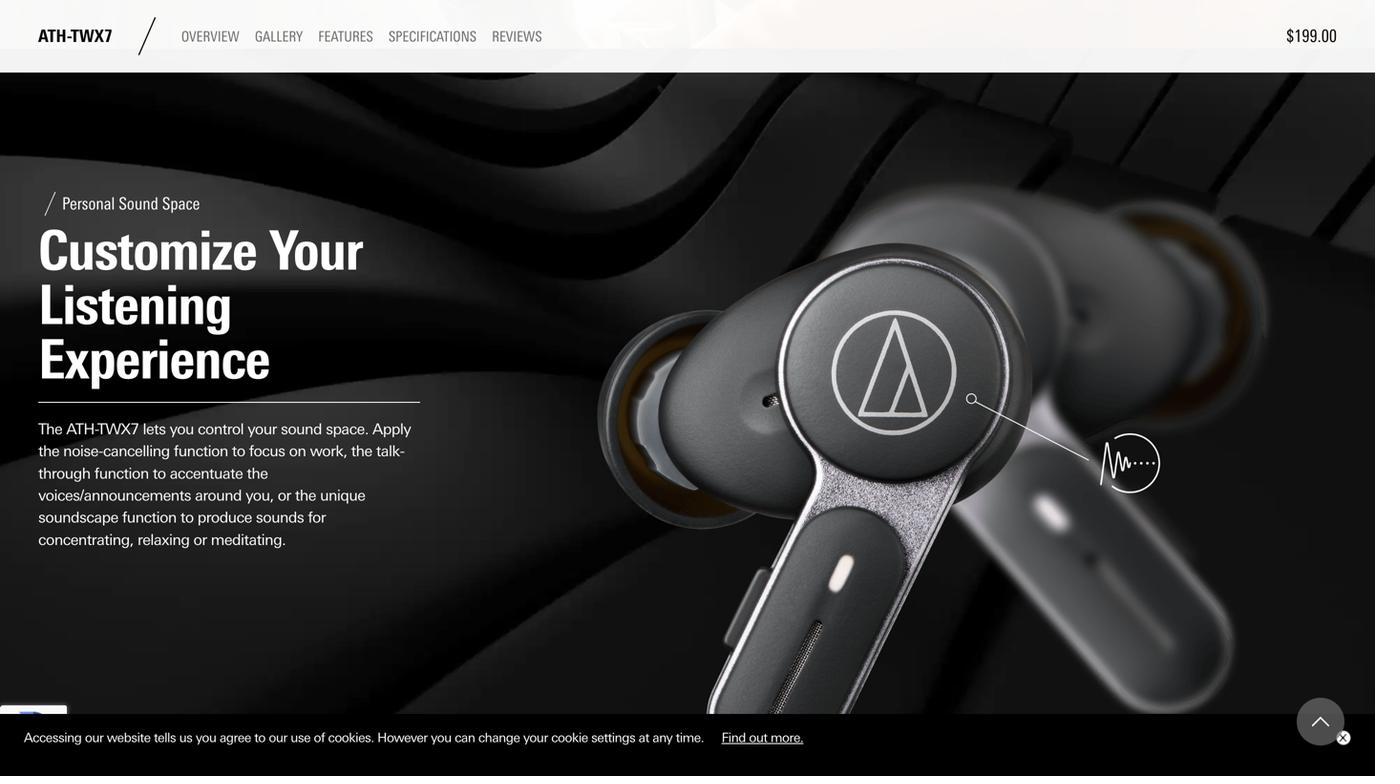 Task type: locate. For each thing, give the bounding box(es) containing it.
or down produce
[[193, 531, 207, 549]]

your inside 'the ath-twx7 lets you control your sound space. apply the noise-cancelling function to focus on work, the talk- through function to accentuate the voices/announcements around you, or the unique soundscape function to produce sounds for concentrating, relaxing or meditating.'
[[248, 421, 277, 438]]

you left can
[[431, 731, 451, 746]]

1 our from the left
[[85, 731, 103, 746]]

twx7 left divider line icon
[[72, 26, 113, 46]]

our left website on the bottom of the page
[[85, 731, 103, 746]]

website
[[107, 731, 150, 746]]

control
[[198, 421, 244, 438]]

0 horizontal spatial our
[[85, 731, 103, 746]]

$199.00
[[1287, 26, 1337, 47]]

twx7 up cancelling
[[98, 421, 139, 438]]

ath-
[[38, 26, 72, 46], [66, 421, 98, 438]]

or up sounds at the bottom of the page
[[278, 487, 291, 504]]

unique
[[320, 487, 365, 504]]

our
[[85, 731, 103, 746], [269, 731, 287, 746]]

function up accentuate at the left of page
[[174, 443, 228, 460]]

you
[[170, 421, 194, 438], [196, 731, 216, 746], [431, 731, 451, 746]]

0 vertical spatial your
[[248, 421, 277, 438]]

1 vertical spatial your
[[523, 731, 548, 746]]

sounds
[[256, 509, 304, 526]]

0 horizontal spatial you
[[170, 421, 194, 438]]

you inside 'the ath-twx7 lets you control your sound space. apply the noise-cancelling function to focus on work, the talk- through function to accentuate the voices/announcements around you, or the unique soundscape function to produce sounds for concentrating, relaxing or meditating.'
[[170, 421, 194, 438]]

listening
[[38, 272, 232, 338]]

the ath-twx7 lets you control your sound space. apply the noise-cancelling function to focus on work, the talk- through function to accentuate the voices/announcements around you, or the unique soundscape function to produce sounds for concentrating, relaxing or meditating.
[[38, 421, 411, 549]]

tells
[[154, 731, 176, 746]]

0 vertical spatial ath-
[[38, 26, 72, 46]]

ath-twx7
[[38, 26, 113, 46]]

0 horizontal spatial or
[[193, 531, 207, 549]]

ath- left divider line icon
[[38, 26, 72, 46]]

the
[[38, 443, 59, 460], [351, 443, 372, 460], [247, 465, 268, 482], [295, 487, 316, 504]]

1 vertical spatial twx7
[[98, 421, 139, 438]]

to
[[232, 443, 245, 460], [153, 465, 166, 482], [180, 509, 194, 526], [254, 731, 265, 746]]

0 horizontal spatial your
[[248, 421, 277, 438]]

overview
[[181, 28, 240, 46]]

through
[[38, 465, 90, 482]]

of
[[314, 731, 325, 746]]

divider line image
[[128, 17, 166, 55]]

1 vertical spatial or
[[193, 531, 207, 549]]

function
[[174, 443, 228, 460], [94, 465, 149, 482], [122, 509, 177, 526]]

change
[[478, 731, 520, 746]]

ath- up noise-
[[66, 421, 98, 438]]

you right lets
[[170, 421, 194, 438]]

gallery
[[255, 28, 303, 46]]

the up for
[[295, 487, 316, 504]]

specifications
[[389, 28, 477, 46]]

you right us
[[196, 731, 216, 746]]

1 horizontal spatial our
[[269, 731, 287, 746]]

you,
[[246, 487, 274, 504]]

twx7
[[72, 26, 113, 46], [98, 421, 139, 438]]

function up voices/announcements
[[94, 465, 149, 482]]

soundscape
[[38, 509, 118, 526]]

your left cookie
[[523, 731, 548, 746]]

function up the relaxing
[[122, 509, 177, 526]]

our left use
[[269, 731, 287, 746]]

more.
[[771, 731, 804, 746]]

0 vertical spatial function
[[174, 443, 228, 460]]

your up focus
[[248, 421, 277, 438]]

apply
[[373, 421, 411, 438]]

1 vertical spatial ath-
[[66, 421, 98, 438]]

to down cancelling
[[153, 465, 166, 482]]

ath- inside 'the ath-twx7 lets you control your sound space. apply the noise-cancelling function to focus on work, the talk- through function to accentuate the voices/announcements around you, or the unique soundscape function to produce sounds for concentrating, relaxing or meditating.'
[[66, 421, 98, 438]]

your
[[248, 421, 277, 438], [523, 731, 548, 746]]

or
[[278, 487, 291, 504], [193, 531, 207, 549]]

2 our from the left
[[269, 731, 287, 746]]

reviews
[[492, 28, 542, 46]]

find out more. link
[[707, 724, 818, 753]]

use
[[291, 731, 310, 746]]

1 horizontal spatial or
[[278, 487, 291, 504]]

find
[[722, 731, 746, 746]]



Task type: vqa. For each thing, say whether or not it's contained in the screenshot.
right our
yes



Task type: describe. For each thing, give the bounding box(es) containing it.
to up the relaxing
[[180, 509, 194, 526]]

features
[[318, 28, 373, 46]]

1 horizontal spatial you
[[196, 731, 216, 746]]

2 horizontal spatial you
[[431, 731, 451, 746]]

the down space.
[[351, 443, 372, 460]]

out
[[749, 731, 768, 746]]

to right agree
[[254, 731, 265, 746]]

1 vertical spatial function
[[94, 465, 149, 482]]

twx7 inside 'the ath-twx7 lets you control your sound space. apply the noise-cancelling function to focus on work, the talk- through function to accentuate the voices/announcements around you, or the unique soundscape function to produce sounds for concentrating, relaxing or meditating.'
[[98, 421, 139, 438]]

1 horizontal spatial your
[[523, 731, 548, 746]]

customize your listening experience
[[38, 218, 363, 393]]

the
[[38, 421, 62, 438]]

arrow up image
[[1312, 714, 1330, 731]]

time.
[[676, 731, 704, 746]]

noise-
[[63, 443, 103, 460]]

the up you,
[[247, 465, 268, 482]]

experience
[[38, 327, 270, 393]]

personal sound space
[[62, 194, 200, 214]]

to down control
[[232, 443, 245, 460]]

customize
[[38, 218, 257, 284]]

at
[[639, 731, 649, 746]]

the down the
[[38, 443, 59, 460]]

relaxing
[[138, 531, 190, 549]]

agree
[[220, 731, 251, 746]]

voices/announcements
[[38, 487, 191, 504]]

on
[[289, 443, 306, 460]]

sound
[[119, 194, 158, 214]]

accessing our website tells us you agree to our use of cookies. however you can change your cookie settings at any time.
[[24, 731, 707, 746]]

2 vertical spatial function
[[122, 509, 177, 526]]

0 vertical spatial or
[[278, 487, 291, 504]]

focus
[[249, 443, 285, 460]]

produce
[[198, 509, 252, 526]]

0 vertical spatial twx7
[[72, 26, 113, 46]]

accentuate
[[170, 465, 243, 482]]

however
[[377, 731, 428, 746]]

work,
[[310, 443, 347, 460]]

cookies.
[[328, 731, 374, 746]]

around
[[195, 487, 242, 504]]

accessing
[[24, 731, 82, 746]]

cancelling
[[103, 443, 170, 460]]

talk-
[[376, 443, 405, 460]]

can
[[455, 731, 475, 746]]

find out more.
[[722, 731, 804, 746]]

space.
[[326, 421, 369, 438]]

lets
[[143, 421, 166, 438]]

personal
[[62, 194, 115, 214]]

cookie
[[551, 731, 588, 746]]

cross image
[[1339, 735, 1347, 742]]

us
[[179, 731, 192, 746]]

any
[[653, 731, 673, 746]]

sound
[[281, 421, 322, 438]]

for
[[308, 509, 326, 526]]

concentrating,
[[38, 531, 134, 549]]

space
[[162, 194, 200, 214]]

settings
[[591, 731, 635, 746]]

your
[[269, 218, 363, 284]]

meditating.
[[211, 531, 286, 549]]



